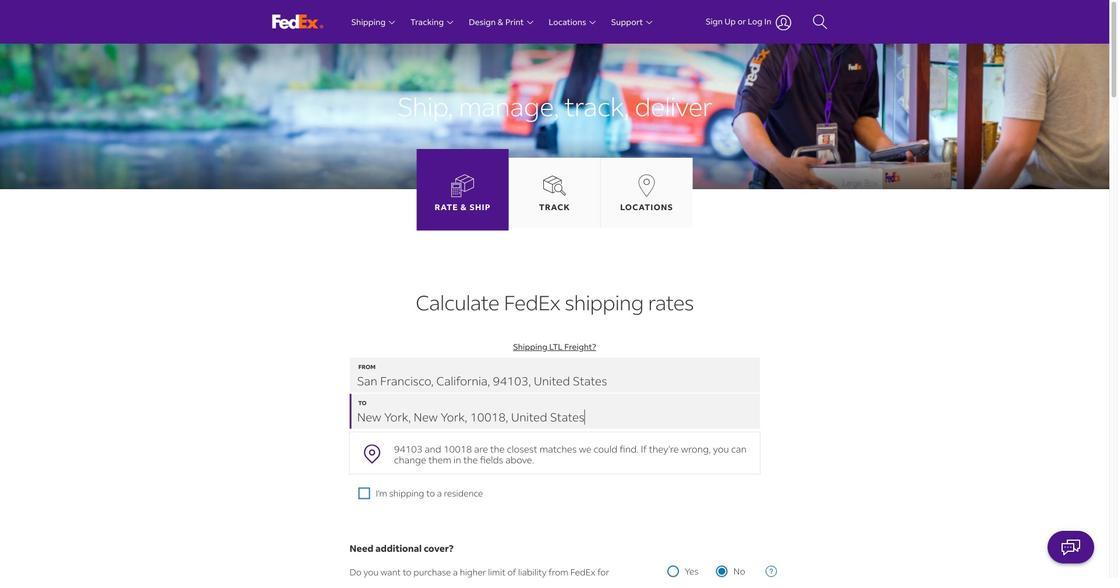 Task type: vqa. For each thing, say whether or not it's contained in the screenshot.
text field
no



Task type: locate. For each thing, give the bounding box(es) containing it.
get location information tab
[[621, 202, 674, 213]]

search image
[[813, 14, 828, 31]]

From address, type in the full address your mailing from. Then use the drop down that appears to select the best address match, below. If you cannot use drop down.  Call 1 800 4 6 3 3 3 3 9. text field
[[350, 358, 760, 393]]

get rate and shipping details tab
[[435, 202, 491, 213]]

tab
[[417, 149, 509, 231], [509, 158, 601, 228], [601, 158, 693, 228]]

tab list
[[417, 149, 693, 231]]

To address, type in the full address your mailing from. Then use the drop down that appears to select the best address match, below. If you cannot use drop down.  Call 1 800 4 6 3 3 3 3 9. text field
[[350, 394, 760, 429]]



Task type: describe. For each thing, give the bounding box(es) containing it.
get tracking information tab
[[539, 202, 571, 213]]

fedex logo image
[[272, 15, 324, 29]]

sign up or log in image
[[776, 15, 792, 30]]



